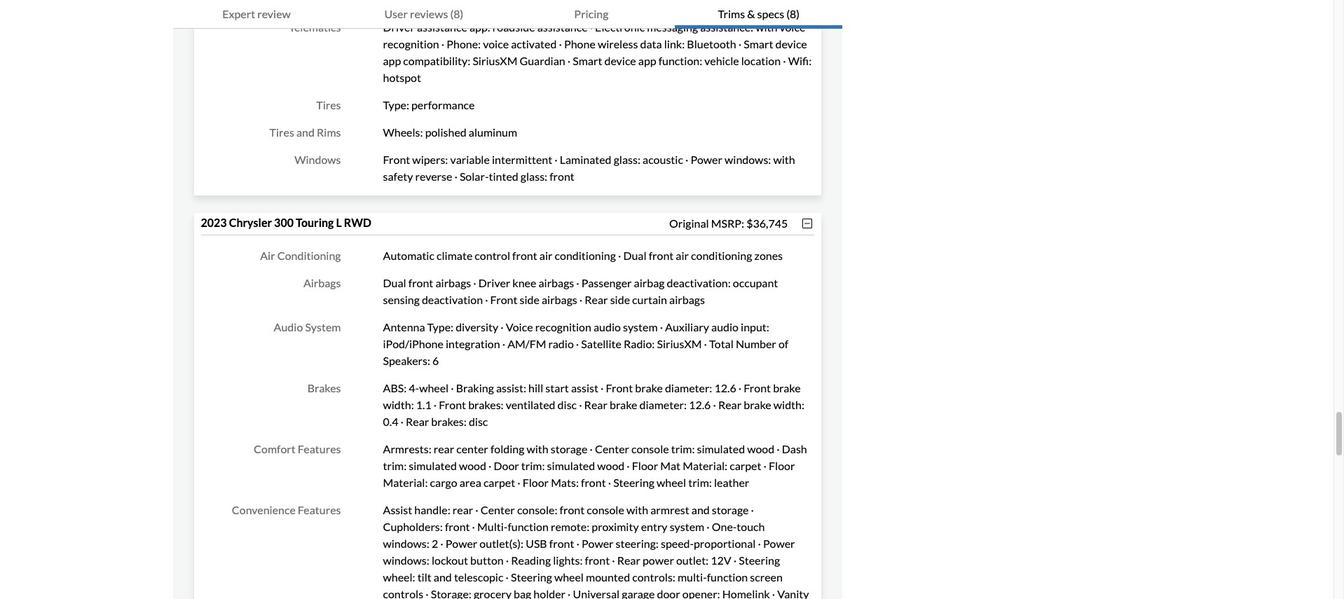 Task type: vqa. For each thing, say whether or not it's contained in the screenshot.
system within the Assist handle: rear · Center console: front console with armrest and storage · Cupholders: front · Multi-function remote: proximity entry system · One-touch windows: 2 · Power outlet(s): USB front · Power steering: speed-proportional · Power windows: lockout button · Reading lights: front · Rear power outlet: 12V · Steering wheel: tilt and telescopic · Steering wheel mounted controls: multi-function screen controls · Storage: grocery bag holder · Universal garage door opener: Homelink · V
yes



Task type: describe. For each thing, give the bounding box(es) containing it.
user reviews (8)
[[384, 7, 464, 20]]

aluminum
[[469, 125, 517, 139]]

performance
[[412, 98, 475, 111]]

bluetooth
[[687, 37, 737, 50]]

user reviews (8) tab
[[340, 0, 508, 29]]

2 width: from the left
[[774, 398, 805, 411]]

rear inside assist handle: rear · center console: front console with armrest and storage · cupholders: front · multi-function remote: proximity entry system · one-touch windows: 2 · power outlet(s): usb front · power steering: speed-proportional · power windows: lockout button · reading lights: front · rear power outlet: 12v · steering wheel: tilt and telescopic · steering wheel mounted controls: multi-function screen controls · storage: grocery bag holder · universal garage door opener: homelink · v
[[453, 503, 473, 517]]

trim: left the leather
[[689, 476, 712, 489]]

1 horizontal spatial and
[[434, 571, 452, 584]]

speed-
[[661, 537, 694, 550]]

with inside driver assistance app: roadside assistance · electronic messaging assistance: with voice recognition · phone: voice activated · phone wireless data link: bluetooth · smart device app compatibility: siriusxm guardian · smart device app function: vehicle location · wifi: hotspot
[[756, 20, 778, 34]]

knee
[[513, 276, 537, 290]]

2 horizontal spatial and
[[692, 503, 710, 517]]

remote:
[[551, 520, 590, 533]]

airbags
[[303, 276, 341, 290]]

wheels: polished aluminum
[[383, 125, 517, 139]]

2023 chrysler 300 touring l rwd
[[201, 216, 372, 229]]

power inside front wipers: variable intermittent · laminated glass: acoustic · power windows: with safety reverse · solar-tinted glass: front
[[691, 153, 723, 166]]

system inside assist handle: rear · center console: front console with armrest and storage · cupholders: front · multi-function remote: proximity entry system · one-touch windows: 2 · power outlet(s): usb front · power steering: speed-proportional · power windows: lockout button · reading lights: front · rear power outlet: 12v · steering wheel: tilt and telescopic · steering wheel mounted controls: multi-function screen controls · storage: grocery bag holder · universal garage door opener: homelink · v
[[670, 520, 705, 533]]

front up knee
[[513, 249, 537, 262]]

dual inside dual front airbags · driver knee airbags · passenger airbag deactivation: occupant sensing deactivation · front side airbags · rear side curtain airbags
[[383, 276, 406, 290]]

windows: inside front wipers: variable intermittent · laminated glass: acoustic · power windows: with safety reverse · solar-tinted glass: front
[[725, 153, 771, 166]]

app:
[[470, 20, 491, 34]]

bag
[[514, 587, 532, 599]]

front up mounted
[[585, 554, 610, 567]]

1 vertical spatial windows:
[[383, 537, 430, 550]]

msrp:
[[711, 216, 745, 230]]

front down handle:
[[445, 520, 470, 533]]

link:
[[664, 37, 685, 50]]

data
[[640, 37, 662, 50]]

0 vertical spatial diameter:
[[665, 381, 713, 395]]

expert
[[222, 7, 255, 20]]

front down number
[[744, 381, 771, 395]]

recognition inside driver assistance app: roadside assistance · electronic messaging assistance: with voice recognition · phone: voice activated · phone wireless data link: bluetooth · smart device app compatibility: siriusxm guardian · smart device app function: vehicle location · wifi: hotspot
[[383, 37, 439, 50]]

antenna
[[383, 320, 425, 334]]

type: performance
[[383, 98, 475, 111]]

total
[[709, 337, 734, 351]]

center inside assist handle: rear · center console: front console with armrest and storage · cupholders: front · multi-function remote: proximity entry system · one-touch windows: 2 · power outlet(s): usb front · power steering: speed-proportional · power windows: lockout button · reading lights: front · rear power outlet: 12v · steering wheel: tilt and telescopic · steering wheel mounted controls: multi-function screen controls · storage: grocery bag holder · universal garage door opener: homelink · v
[[481, 503, 515, 517]]

lockout
[[432, 554, 468, 567]]

tab list containing expert review
[[173, 0, 843, 29]]

1 horizontal spatial carpet
[[730, 459, 762, 472]]

rwd
[[344, 216, 372, 229]]

with inside armrests: rear center folding with storage · center console trim: simulated wood · dash trim: simulated wood · door trim: simulated wood · floor mat material: carpet · floor material: cargo area carpet · floor mats: front · steering wheel trim: leather
[[527, 442, 549, 456]]

multi-
[[477, 520, 508, 533]]

folding
[[491, 442, 525, 456]]

1 width: from the left
[[383, 398, 414, 411]]

trim: right "door"
[[521, 459, 545, 472]]

front inside dual front airbags · driver knee airbags · passenger airbag deactivation: occupant sensing deactivation · front side airbags · rear side curtain airbags
[[490, 293, 518, 306]]

pricing
[[574, 7, 609, 20]]

0 horizontal spatial steering
[[511, 571, 552, 584]]

console inside armrests: rear center folding with storage · center console trim: simulated wood · dash trim: simulated wood · door trim: simulated wood · floor mat material: carpet · floor material: cargo area carpet · floor mats: front · steering wheel trim: leather
[[632, 442, 669, 456]]

0 vertical spatial material:
[[683, 459, 728, 472]]

occupant
[[733, 276, 778, 290]]

chrysler
[[229, 216, 272, 229]]

number
[[736, 337, 777, 351]]

1 horizontal spatial device
[[776, 37, 807, 50]]

0 vertical spatial dual
[[623, 249, 647, 262]]

1 horizontal spatial voice
[[780, 20, 806, 34]]

screen
[[750, 571, 783, 584]]

air
[[260, 249, 275, 262]]

2023
[[201, 216, 227, 229]]

holder
[[534, 587, 566, 599]]

mounted
[[586, 571, 630, 584]]

audio system
[[274, 320, 341, 334]]

0 horizontal spatial floor
[[523, 476, 549, 489]]

messaging
[[647, 20, 698, 34]]

system inside antenna type: diversity · voice recognition audio system · auxiliary audio input: ipod/iphone integration · am/fm radio · satellite radio: siriusxm · total number of speakers: 6
[[623, 320, 658, 334]]

1.1
[[416, 398, 432, 411]]

wheels:
[[383, 125, 423, 139]]

outlet:
[[676, 554, 709, 567]]

input:
[[741, 320, 770, 334]]

reverse
[[415, 170, 452, 183]]

system
[[305, 320, 341, 334]]

safety
[[383, 170, 413, 183]]

1 vertical spatial smart
[[573, 54, 602, 67]]

type: inside antenna type: diversity · voice recognition audio system · auxiliary audio input: ipod/iphone integration · am/fm radio · satellite radio: siriusxm · total number of speakers: 6
[[427, 320, 454, 334]]

1 vertical spatial disc
[[469, 415, 488, 428]]

power up lockout
[[446, 537, 478, 550]]

proportional
[[694, 537, 756, 550]]

trims & specs (8) tab
[[675, 0, 843, 29]]

1 vertical spatial steering
[[739, 554, 780, 567]]

armrests: rear center folding with storage · center console trim: simulated wood · dash trim: simulated wood · door trim: simulated wood · floor mat material: carpet · floor material: cargo area carpet · floor mats: front · steering wheel trim: leather
[[383, 442, 807, 489]]

assistance:
[[700, 20, 754, 34]]

0 vertical spatial type:
[[383, 98, 409, 111]]

2 (8) from the left
[[787, 7, 800, 20]]

rims
[[317, 125, 341, 139]]

0 horizontal spatial simulated
[[409, 459, 457, 472]]

dash
[[782, 442, 807, 456]]

console:
[[517, 503, 558, 517]]

curtain
[[632, 293, 667, 306]]

mat
[[661, 459, 681, 472]]

front inside armrests: rear center folding with storage · center console trim: simulated wood · dash trim: simulated wood · door trim: simulated wood · floor mat material: carpet · floor material: cargo area carpet · floor mats: front · steering wheel trim: leather
[[581, 476, 606, 489]]

wheel inside armrests: rear center folding with storage · center console trim: simulated wood · dash trim: simulated wood · door trim: simulated wood · floor mat material: carpet · floor material: cargo area carpet · floor mats: front · steering wheel trim: leather
[[657, 476, 686, 489]]

0 vertical spatial and
[[297, 125, 315, 139]]

controls:
[[632, 571, 676, 584]]

airbag
[[634, 276, 665, 290]]

with inside assist handle: rear · center console: front console with armrest and storage · cupholders: front · multi-function remote: proximity entry system · one-touch windows: 2 · power outlet(s): usb front · power steering: speed-proportional · power windows: lockout button · reading lights: front · rear power outlet: 12v · steering wheel: tilt and telescopic · steering wheel mounted controls: multi-function screen controls · storage: grocery bag holder · universal garage door opener: homelink · v
[[627, 503, 649, 517]]

guardian
[[520, 54, 566, 67]]

1 (8) from the left
[[450, 7, 464, 20]]

1 vertical spatial device
[[605, 54, 636, 67]]

features for convenience features
[[298, 503, 341, 517]]

12v
[[711, 554, 732, 567]]

2 horizontal spatial simulated
[[697, 442, 745, 456]]

phone:
[[447, 37, 481, 50]]

4-
[[409, 381, 419, 395]]

1 horizontal spatial wood
[[597, 459, 625, 472]]

front down braking
[[439, 398, 466, 411]]

front inside front wipers: variable intermittent · laminated glass: acoustic · power windows: with safety reverse · solar-tinted glass: front
[[383, 153, 410, 166]]

proximity
[[592, 520, 639, 533]]

power
[[643, 554, 674, 567]]

front right assist
[[606, 381, 633, 395]]

center
[[457, 442, 488, 456]]

2 app from the left
[[638, 54, 657, 67]]

vehicle
[[705, 54, 739, 67]]

climate
[[437, 249, 473, 262]]

1 side from the left
[[520, 293, 540, 306]]

antenna type: diversity · voice recognition audio system · auxiliary audio input: ipod/iphone integration · am/fm radio · satellite radio: siriusxm · total number of speakers: 6
[[383, 320, 789, 367]]

mats:
[[551, 476, 579, 489]]

sensing
[[383, 293, 420, 306]]

1 audio from the left
[[594, 320, 621, 334]]

convenience
[[232, 503, 296, 517]]

rear inside assist handle: rear · center console: front console with armrest and storage · cupholders: front · multi-function remote: proximity entry system · one-touch windows: 2 · power outlet(s): usb front · power steering: speed-proportional · power windows: lockout button · reading lights: front · rear power outlet: 12v · steering wheel: tilt and telescopic · steering wheel mounted controls: multi-function screen controls · storage: grocery bag holder · universal garage door opener: homelink · v
[[617, 554, 641, 567]]

&
[[747, 7, 755, 20]]

rear inside dual front airbags · driver knee airbags · passenger airbag deactivation: occupant sensing deactivation · front side airbags · rear side curtain airbags
[[585, 293, 608, 306]]

1 horizontal spatial simulated
[[547, 459, 595, 472]]

armrest
[[651, 503, 690, 517]]

door
[[657, 587, 680, 599]]

function:
[[659, 54, 703, 67]]

driver inside dual front airbags · driver knee airbags · passenger airbag deactivation: occupant sensing deactivation · front side airbags · rear side curtain airbags
[[479, 276, 510, 290]]

1 horizontal spatial function
[[707, 571, 748, 584]]

comfort features
[[254, 442, 341, 456]]

0 horizontal spatial glass:
[[521, 170, 548, 183]]

solar-
[[460, 170, 489, 183]]

reviews
[[410, 7, 448, 20]]

cupholders:
[[383, 520, 443, 533]]

front inside front wipers: variable intermittent · laminated glass: acoustic · power windows: with safety reverse · solar-tinted glass: front
[[550, 170, 575, 183]]

brakes
[[308, 381, 341, 395]]

front wipers: variable intermittent · laminated glass: acoustic · power windows: with safety reverse · solar-tinted glass: front
[[383, 153, 795, 183]]

air conditioning
[[260, 249, 341, 262]]

outlet(s):
[[480, 537, 524, 550]]

one-
[[712, 520, 737, 533]]

opener:
[[683, 587, 720, 599]]

garage
[[622, 587, 655, 599]]

1 assistance from the left
[[417, 20, 467, 34]]

review
[[257, 7, 291, 20]]

steering inside armrests: rear center folding with storage · center console trim: simulated wood · dash trim: simulated wood · door trim: simulated wood · floor mat material: carpet · floor material: cargo area carpet · floor mats: front · steering wheel trim: leather
[[613, 476, 655, 489]]

2
[[432, 537, 438, 550]]

rear down 1.1
[[406, 415, 429, 428]]

1 conditioning from the left
[[555, 249, 616, 262]]

1 horizontal spatial brakes:
[[468, 398, 504, 411]]



Task type: locate. For each thing, give the bounding box(es) containing it.
1 vertical spatial carpet
[[484, 476, 515, 489]]

center inside armrests: rear center folding with storage · center console trim: simulated wood · dash trim: simulated wood · door trim: simulated wood · floor mat material: carpet · floor material: cargo area carpet · floor mats: front · steering wheel trim: leather
[[595, 442, 630, 456]]

trim: up mat
[[671, 442, 695, 456]]

brakes: down 1.1
[[431, 415, 467, 428]]

0 horizontal spatial carpet
[[484, 476, 515, 489]]

1 vertical spatial material:
[[383, 476, 428, 489]]

wireless
[[598, 37, 638, 50]]

and
[[297, 125, 315, 139], [692, 503, 710, 517], [434, 571, 452, 584]]

door
[[494, 459, 519, 472]]

wheel inside abs: 4-wheel · braking assist: hill start assist · front brake diameter: 12.6 · front brake width: 1.1 · front brakes: ventilated disc · rear brake diameter: 12.6 · rear brake width: 0.4 · rear brakes: disc
[[419, 381, 449, 395]]

assistance up phone
[[537, 20, 588, 34]]

smart
[[744, 37, 773, 50], [573, 54, 602, 67]]

0 horizontal spatial side
[[520, 293, 540, 306]]

0 horizontal spatial device
[[605, 54, 636, 67]]

wood down center on the left bottom of the page
[[459, 459, 486, 472]]

0 horizontal spatial width:
[[383, 398, 414, 411]]

airbags right knee
[[539, 276, 574, 290]]

function up usb
[[508, 520, 549, 533]]

0 horizontal spatial siriusxm
[[473, 54, 518, 67]]

multi-
[[678, 571, 707, 584]]

0 vertical spatial center
[[595, 442, 630, 456]]

0 horizontal spatial driver
[[383, 20, 415, 34]]

1 app from the left
[[383, 54, 401, 67]]

rear down total at the bottom of page
[[718, 398, 742, 411]]

1 vertical spatial rear
[[453, 503, 473, 517]]

handle:
[[415, 503, 451, 517]]

1 vertical spatial 12.6
[[689, 398, 711, 411]]

0 horizontal spatial 12.6
[[689, 398, 711, 411]]

1 vertical spatial center
[[481, 503, 515, 517]]

2 audio from the left
[[712, 320, 739, 334]]

automatic
[[383, 249, 435, 262]]

wipers:
[[412, 153, 448, 166]]

with up $36,745
[[774, 153, 795, 166]]

simulated up cargo
[[409, 459, 457, 472]]

0 horizontal spatial center
[[481, 503, 515, 517]]

storage inside assist handle: rear · center console: front console with armrest and storage · cupholders: front · multi-function remote: proximity entry system · one-touch windows: 2 · power outlet(s): usb front · power steering: speed-proportional · power windows: lockout button · reading lights: front · rear power outlet: 12v · steering wheel: tilt and telescopic · steering wheel mounted controls: multi-function screen controls · storage: grocery bag holder · universal garage door opener: homelink · v
[[712, 503, 749, 517]]

1 horizontal spatial air
[[676, 249, 689, 262]]

0 vertical spatial carpet
[[730, 459, 762, 472]]

with up entry
[[627, 503, 649, 517]]

0 vertical spatial rear
[[434, 442, 454, 456]]

conditioning up passenger
[[555, 249, 616, 262]]

console
[[632, 442, 669, 456], [587, 503, 625, 517]]

recognition inside antenna type: diversity · voice recognition audio system · auxiliary audio input: ipod/iphone integration · am/fm radio · satellite radio: siriusxm · total number of speakers: 6
[[535, 320, 592, 334]]

side down passenger
[[610, 293, 630, 306]]

1 horizontal spatial tires
[[316, 98, 341, 111]]

satellite
[[581, 337, 622, 351]]

0 vertical spatial siriusxm
[[473, 54, 518, 67]]

expert review
[[222, 7, 291, 20]]

0 horizontal spatial material:
[[383, 476, 428, 489]]

dual
[[623, 249, 647, 262], [383, 276, 406, 290]]

steering down reading
[[511, 571, 552, 584]]

and right armrest
[[692, 503, 710, 517]]

wifi:
[[788, 54, 812, 67]]

storage up mats:
[[551, 442, 588, 456]]

0 horizontal spatial dual
[[383, 276, 406, 290]]

function
[[508, 520, 549, 533], [707, 571, 748, 584]]

1 horizontal spatial conditioning
[[691, 249, 752, 262]]

storage up 'one-'
[[712, 503, 749, 517]]

front up the safety
[[383, 153, 410, 166]]

console inside assist handle: rear · center console: front console with armrest and storage · cupholders: front · multi-function remote: proximity entry system · one-touch windows: 2 · power outlet(s): usb front · power steering: speed-proportional · power windows: lockout button · reading lights: front · rear power outlet: 12v · steering wheel: tilt and telescopic · steering wheel mounted controls: multi-function screen controls · storage: grocery bag holder · universal garage door opener: homelink · v
[[587, 503, 625, 517]]

audio
[[594, 320, 621, 334], [712, 320, 739, 334]]

0 vertical spatial windows:
[[725, 153, 771, 166]]

(8) left app:
[[450, 7, 464, 20]]

voice
[[506, 320, 533, 334]]

location
[[741, 54, 781, 67]]

system
[[623, 320, 658, 334], [670, 520, 705, 533]]

zones
[[755, 249, 783, 262]]

audio
[[274, 320, 303, 334]]

passenger
[[582, 276, 632, 290]]

driver down control
[[479, 276, 510, 290]]

siriusxm inside antenna type: diversity · voice recognition audio system · auxiliary audio input: ipod/iphone integration · am/fm radio · satellite radio: siriusxm · total number of speakers: 6
[[657, 337, 702, 351]]

1 air from the left
[[540, 249, 553, 262]]

tab list
[[173, 0, 843, 29]]

tilt
[[418, 571, 432, 584]]

material: up the leather
[[683, 459, 728, 472]]

0 horizontal spatial tires
[[270, 125, 294, 139]]

tires for tires and rims
[[270, 125, 294, 139]]

front up sensing
[[409, 276, 433, 290]]

power right acoustic
[[691, 153, 723, 166]]

and left "rims"
[[297, 125, 315, 139]]

1 horizontal spatial assistance
[[537, 20, 588, 34]]

1 horizontal spatial material:
[[683, 459, 728, 472]]

app down data
[[638, 54, 657, 67]]

1 horizontal spatial console
[[632, 442, 669, 456]]

material: up assist
[[383, 476, 428, 489]]

conditioning down msrp: at the right
[[691, 249, 752, 262]]

air up deactivation:
[[676, 249, 689, 262]]

windows
[[295, 153, 341, 166]]

diameter: up mat
[[640, 398, 687, 411]]

compatibility:
[[403, 54, 471, 67]]

side down knee
[[520, 293, 540, 306]]

0 vertical spatial recognition
[[383, 37, 439, 50]]

app up hotspot
[[383, 54, 401, 67]]

0 horizontal spatial disc
[[469, 415, 488, 428]]

siriusxm inside driver assistance app: roadside assistance · electronic messaging assistance: with voice recognition · phone: voice activated · phone wireless data link: bluetooth · smart device app compatibility: siriusxm guardian · smart device app function: vehicle location · wifi: hotspot
[[473, 54, 518, 67]]

width: up dash
[[774, 398, 805, 411]]

disc up center on the left bottom of the page
[[469, 415, 488, 428]]

rear
[[585, 293, 608, 306], [584, 398, 608, 411], [718, 398, 742, 411], [406, 415, 429, 428], [617, 554, 641, 567]]

1 horizontal spatial center
[[595, 442, 630, 456]]

polished
[[425, 125, 467, 139]]

1 horizontal spatial driver
[[479, 276, 510, 290]]

power down proximity
[[582, 537, 614, 550]]

1 horizontal spatial audio
[[712, 320, 739, 334]]

0 horizontal spatial recognition
[[383, 37, 439, 50]]

floor down dash
[[769, 459, 795, 472]]

recognition up compatibility:
[[383, 37, 439, 50]]

l
[[336, 216, 342, 229]]

0 horizontal spatial wood
[[459, 459, 486, 472]]

telescopic
[[454, 571, 504, 584]]

dual up airbag
[[623, 249, 647, 262]]

intermittent
[[492, 153, 552, 166]]

steering:
[[616, 537, 659, 550]]

type: down the deactivation
[[427, 320, 454, 334]]

1 vertical spatial system
[[670, 520, 705, 533]]

2 vertical spatial and
[[434, 571, 452, 584]]

(8) right specs
[[787, 7, 800, 20]]

0 vertical spatial system
[[623, 320, 658, 334]]

0 horizontal spatial assistance
[[417, 20, 467, 34]]

voice up wifi:
[[780, 20, 806, 34]]

2 horizontal spatial floor
[[769, 459, 795, 472]]

1 horizontal spatial 12.6
[[715, 381, 737, 395]]

1 vertical spatial diameter:
[[640, 398, 687, 411]]

windows: up $36,745
[[725, 153, 771, 166]]

0 vertical spatial glass:
[[614, 153, 641, 166]]

simulated
[[697, 442, 745, 456], [409, 459, 457, 472], [547, 459, 595, 472]]

0 vertical spatial 12.6
[[715, 381, 737, 395]]

radio
[[549, 337, 574, 351]]

controls
[[383, 587, 423, 599]]

abs:
[[383, 381, 407, 395]]

braking
[[456, 381, 494, 395]]

rear inside armrests: rear center folding with storage · center console trim: simulated wood · dash trim: simulated wood · door trim: simulated wood · floor mat material: carpet · floor material: cargo area carpet · floor mats: front · steering wheel trim: leather
[[434, 442, 454, 456]]

airbags up radio
[[542, 293, 577, 306]]

features right the convenience at the left of the page
[[298, 503, 341, 517]]

wheel inside assist handle: rear · center console: front console with armrest and storage · cupholders: front · multi-function remote: proximity entry system · one-touch windows: 2 · power outlet(s): usb front · power steering: speed-proportional · power windows: lockout button · reading lights: front · rear power outlet: 12v · steering wheel: tilt and telescopic · steering wheel mounted controls: multi-function screen controls · storage: grocery bag holder · universal garage door opener: homelink · v
[[554, 571, 584, 584]]

tires up "rims"
[[316, 98, 341, 111]]

1 vertical spatial storage
[[712, 503, 749, 517]]

driver inside driver assistance app: roadside assistance · electronic messaging assistance: with voice recognition · phone: voice activated · phone wireless data link: bluetooth · smart device app compatibility: siriusxm guardian · smart device app function: vehicle location · wifi: hotspot
[[383, 20, 415, 34]]

smart up location
[[744, 37, 773, 50]]

2 side from the left
[[610, 293, 630, 306]]

front
[[383, 153, 410, 166], [490, 293, 518, 306], [606, 381, 633, 395], [744, 381, 771, 395], [439, 398, 466, 411]]

air
[[540, 249, 553, 262], [676, 249, 689, 262]]

0 vertical spatial brakes:
[[468, 398, 504, 411]]

front down knee
[[490, 293, 518, 306]]

specs
[[758, 7, 785, 20]]

width: down abs:
[[383, 398, 414, 411]]

1 horizontal spatial wheel
[[554, 571, 584, 584]]

armrests:
[[383, 442, 432, 456]]

windows: down cupholders:
[[383, 537, 430, 550]]

front up remote:
[[560, 503, 585, 517]]

siriusxm
[[473, 54, 518, 67], [657, 337, 702, 351]]

front
[[550, 170, 575, 183], [513, 249, 537, 262], [649, 249, 674, 262], [409, 276, 433, 290], [581, 476, 606, 489], [560, 503, 585, 517], [445, 520, 470, 533], [549, 537, 574, 550], [585, 554, 610, 567]]

audio up total at the bottom of page
[[712, 320, 739, 334]]

rear down "area"
[[453, 503, 473, 517]]

2 horizontal spatial wood
[[747, 442, 775, 456]]

0 vertical spatial features
[[298, 442, 341, 456]]

1 vertical spatial and
[[692, 503, 710, 517]]

1 features from the top
[[298, 442, 341, 456]]

2 assistance from the left
[[537, 20, 588, 34]]

front up airbag
[[649, 249, 674, 262]]

steering up screen
[[739, 554, 780, 567]]

front up lights:
[[549, 537, 574, 550]]

0 horizontal spatial storage
[[551, 442, 588, 456]]

entry
[[641, 520, 668, 533]]

0 vertical spatial disc
[[558, 398, 577, 411]]

wood left dash
[[747, 442, 775, 456]]

airbags up the deactivation
[[436, 276, 471, 290]]

trims
[[718, 7, 745, 20]]

1 horizontal spatial app
[[638, 54, 657, 67]]

tires for tires
[[316, 98, 341, 111]]

steering up armrest
[[613, 476, 655, 489]]

simulated up mats:
[[547, 459, 595, 472]]

tires and rims
[[270, 125, 341, 139]]

rear down passenger
[[585, 293, 608, 306]]

diameter:
[[665, 381, 713, 395], [640, 398, 687, 411]]

with right '&'
[[756, 20, 778, 34]]

1 vertical spatial type:
[[427, 320, 454, 334]]

1 vertical spatial brakes:
[[431, 415, 467, 428]]

electronic
[[595, 20, 645, 34]]

device down wireless
[[605, 54, 636, 67]]

(8)
[[450, 7, 464, 20], [787, 7, 800, 20]]

siriusxm down phone:
[[473, 54, 518, 67]]

carpet down "door"
[[484, 476, 515, 489]]

2 horizontal spatial steering
[[739, 554, 780, 567]]

reading
[[511, 554, 551, 567]]

0 horizontal spatial function
[[508, 520, 549, 533]]

features for comfort features
[[298, 442, 341, 456]]

2 features from the top
[[298, 503, 341, 517]]

conditioning
[[277, 249, 341, 262]]

original msrp: $36,745
[[669, 216, 788, 230]]

airbags down deactivation:
[[670, 293, 705, 306]]

·
[[590, 20, 593, 34], [441, 37, 445, 50], [559, 37, 562, 50], [739, 37, 742, 50], [568, 54, 571, 67], [783, 54, 786, 67], [555, 153, 558, 166], [686, 153, 689, 166], [455, 170, 458, 183], [618, 249, 621, 262], [473, 276, 476, 290], [576, 276, 580, 290], [485, 293, 488, 306], [580, 293, 583, 306], [501, 320, 504, 334], [660, 320, 663, 334], [502, 337, 505, 351], [576, 337, 579, 351], [704, 337, 707, 351], [451, 381, 454, 395], [601, 381, 604, 395], [739, 381, 742, 395], [434, 398, 437, 411], [579, 398, 582, 411], [713, 398, 716, 411], [401, 415, 404, 428], [590, 442, 593, 456], [777, 442, 780, 456], [489, 459, 492, 472], [627, 459, 630, 472], [764, 459, 767, 472], [517, 476, 521, 489], [608, 476, 611, 489], [475, 503, 479, 517], [751, 503, 754, 517], [472, 520, 475, 533], [707, 520, 710, 533], [440, 537, 443, 550], [577, 537, 580, 550], [758, 537, 761, 550], [506, 554, 509, 567], [612, 554, 615, 567], [734, 554, 737, 567], [506, 571, 509, 584], [426, 587, 429, 599], [568, 587, 571, 599], [772, 587, 775, 599]]

features right comfort at the bottom of the page
[[298, 442, 341, 456]]

variable
[[450, 153, 490, 166]]

expert review tab
[[173, 0, 340, 29]]

front right mats:
[[581, 476, 606, 489]]

0 horizontal spatial air
[[540, 249, 553, 262]]

2 conditioning from the left
[[691, 249, 752, 262]]

disc down start
[[558, 398, 577, 411]]

trim:
[[671, 442, 695, 456], [383, 459, 407, 472], [521, 459, 545, 472], [689, 476, 712, 489]]

universal
[[573, 587, 620, 599]]

0 horizontal spatial system
[[623, 320, 658, 334]]

0 horizontal spatial app
[[383, 54, 401, 67]]

1 vertical spatial recognition
[[535, 320, 592, 334]]

usb
[[526, 537, 547, 550]]

and up the storage:
[[434, 571, 452, 584]]

storage inside armrests: rear center folding with storage · center console trim: simulated wood · dash trim: simulated wood · door trim: simulated wood · floor mat material: carpet · floor material: cargo area carpet · floor mats: front · steering wheel trim: leather
[[551, 442, 588, 456]]

diameter: down total at the bottom of page
[[665, 381, 713, 395]]

rear
[[434, 442, 454, 456], [453, 503, 473, 517]]

hill
[[529, 381, 543, 395]]

function down 12v
[[707, 571, 748, 584]]

1 horizontal spatial siriusxm
[[657, 337, 702, 351]]

1 vertical spatial features
[[298, 503, 341, 517]]

wheel down lights:
[[554, 571, 584, 584]]

minus square image
[[801, 218, 815, 229]]

assist:
[[496, 381, 526, 395]]

power down touch
[[763, 537, 795, 550]]

assistance up phone:
[[417, 20, 467, 34]]

storage:
[[431, 587, 472, 599]]

tires left "rims"
[[270, 125, 294, 139]]

1 horizontal spatial dual
[[623, 249, 647, 262]]

0 vertical spatial storage
[[551, 442, 588, 456]]

audio up satellite
[[594, 320, 621, 334]]

12.6
[[715, 381, 737, 395], [689, 398, 711, 411]]

button
[[470, 554, 504, 567]]

roadside
[[493, 20, 535, 34]]

device
[[776, 37, 807, 50], [605, 54, 636, 67]]

1 horizontal spatial glass:
[[614, 153, 641, 166]]

trim: down armrests:
[[383, 459, 407, 472]]

assist
[[571, 381, 599, 395]]

console up proximity
[[587, 503, 625, 517]]

steering
[[613, 476, 655, 489], [739, 554, 780, 567], [511, 571, 552, 584]]

siriusxm down auxiliary
[[657, 337, 702, 351]]

2 air from the left
[[676, 249, 689, 262]]

1 horizontal spatial smart
[[744, 37, 773, 50]]

0 vertical spatial tires
[[316, 98, 341, 111]]

1 vertical spatial glass:
[[521, 170, 548, 183]]

type: down hotspot
[[383, 98, 409, 111]]

rear down steering:
[[617, 554, 641, 567]]

voice down app:
[[483, 37, 509, 50]]

1 horizontal spatial (8)
[[787, 7, 800, 20]]

wheel:
[[383, 571, 415, 584]]

wood left mat
[[597, 459, 625, 472]]

original
[[669, 216, 709, 230]]

0 horizontal spatial smart
[[573, 54, 602, 67]]

device up wifi:
[[776, 37, 807, 50]]

1 horizontal spatial side
[[610, 293, 630, 306]]

0 horizontal spatial type:
[[383, 98, 409, 111]]

glass: down intermittent
[[521, 170, 548, 183]]

rear left center on the left bottom of the page
[[434, 442, 454, 456]]

with inside front wipers: variable intermittent · laminated glass: acoustic · power windows: with safety reverse · solar-tinted glass: front
[[774, 153, 795, 166]]

front inside dual front airbags · driver knee airbags · passenger airbag deactivation: occupant sensing deactivation · front side airbags · rear side curtain airbags
[[409, 276, 433, 290]]

2 vertical spatial windows:
[[383, 554, 430, 567]]

simulated up the leather
[[697, 442, 745, 456]]

1 horizontal spatial system
[[670, 520, 705, 533]]

rear down assist
[[584, 398, 608, 411]]

air up dual front airbags · driver knee airbags · passenger airbag deactivation: occupant sensing deactivation · front side airbags · rear side curtain airbags
[[540, 249, 553, 262]]

wheel down mat
[[657, 476, 686, 489]]

hotspot
[[383, 71, 421, 84]]

1 vertical spatial voice
[[483, 37, 509, 50]]

assist
[[383, 503, 412, 517]]

pricing tab
[[508, 0, 675, 29]]

1 vertical spatial function
[[707, 571, 748, 584]]

1 vertical spatial tires
[[270, 125, 294, 139]]

1 vertical spatial console
[[587, 503, 625, 517]]

1 vertical spatial wheel
[[657, 476, 686, 489]]

0 vertical spatial console
[[632, 442, 669, 456]]

1 horizontal spatial steering
[[613, 476, 655, 489]]

system up speed-
[[670, 520, 705, 533]]

1 horizontal spatial storage
[[712, 503, 749, 517]]

glass: left acoustic
[[614, 153, 641, 166]]

power
[[691, 153, 723, 166], [446, 537, 478, 550], [582, 537, 614, 550], [763, 537, 795, 550]]

ipod/iphone
[[383, 337, 444, 351]]

0 vertical spatial device
[[776, 37, 807, 50]]

0 horizontal spatial conditioning
[[555, 249, 616, 262]]

0 horizontal spatial (8)
[[450, 7, 464, 20]]

1 horizontal spatial floor
[[632, 459, 658, 472]]

driver up hotspot
[[383, 20, 415, 34]]

1 vertical spatial dual
[[383, 276, 406, 290]]

0 horizontal spatial and
[[297, 125, 315, 139]]



